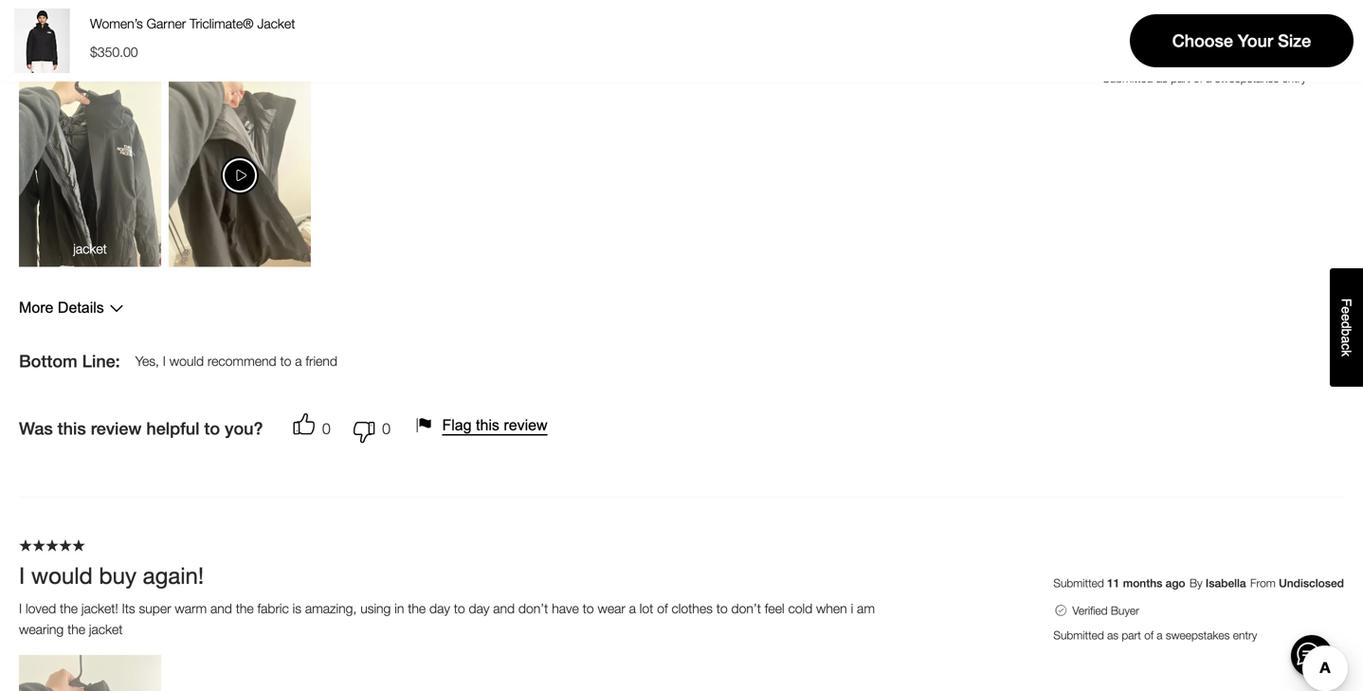 Task type: vqa. For each thing, say whether or not it's contained in the screenshot.
the CO
yes



Task type: locate. For each thing, give the bounding box(es) containing it.
of down choose
[[1194, 71, 1203, 85]]

in inside i loved the jacket! its super warm and the fabric is amazing, using in the day to day and don't have to wear a lot of clothes to don't feel cold when i am wearing the jacket
[[395, 601, 404, 616]]

1 vertical spatial would
[[169, 353, 204, 369]]

day left have at the left bottom of the page
[[469, 601, 490, 616]]

am
[[857, 601, 875, 616]]

review inside button
[[504, 417, 548, 434]]

would for i would definitely buy again
[[31, 5, 93, 32]]

ago
[[1166, 576, 1186, 590]]

choose your size
[[1173, 31, 1312, 51]]

feel
[[330, 43, 349, 59], [765, 601, 785, 616]]

of for i use in the day to day, super comfortable and o don't feel cold
[[1194, 71, 1203, 85]]

was this review helpful to you?
[[19, 418, 263, 438]]

buyer
[[1160, 47, 1189, 60], [1111, 604, 1140, 617]]

1 vertical spatial jacket
[[89, 621, 123, 637]]

to left day,
[[109, 43, 120, 59]]

flag this review
[[442, 417, 548, 434]]

2 vertical spatial of
[[1145, 628, 1154, 642]]

1 horizontal spatial buyer
[[1160, 47, 1189, 60]]

review
[[504, 417, 548, 434], [91, 418, 142, 438]]

and
[[260, 43, 281, 59], [211, 601, 232, 616], [493, 601, 515, 616]]

feel right o
[[330, 43, 349, 59]]

from
[[1251, 576, 1276, 590]]

0 vertical spatial buyer
[[1160, 47, 1189, 60]]

in
[[50, 43, 59, 59], [395, 601, 404, 616]]

part for i would buy again!
[[1122, 628, 1142, 642]]

super
[[152, 43, 184, 59], [139, 601, 171, 616]]

cold left when
[[788, 601, 813, 616]]

entry
[[1283, 71, 1307, 85], [1233, 628, 1258, 642]]

loved
[[26, 601, 56, 616]]

0 vertical spatial sweepstakes
[[1215, 71, 1279, 85]]

1 vertical spatial sweepstakes
[[1166, 628, 1230, 642]]

1 0 button from the left
[[293, 409, 338, 447]]

a
[[1206, 71, 1212, 85], [1339, 336, 1355, 344], [295, 353, 302, 369], [629, 601, 636, 616], [1157, 628, 1163, 642]]

more details button
[[19, 296, 129, 320]]

pic image
[[19, 77, 161, 267], [19, 655, 161, 691]]

0 vertical spatial cold
[[353, 43, 377, 59]]

its
[[122, 601, 135, 616]]

a inside i loved the jacket! its super warm and the fabric is amazing, using in the day to day and don't have to wear a lot of clothes to don't feel cold when i am wearing the jacket
[[629, 601, 636, 616]]

0 vertical spatial entry
[[1283, 71, 1307, 85]]

don't right clothes
[[732, 601, 761, 616]]

yes,
[[135, 353, 159, 369]]

a down choose
[[1206, 71, 1212, 85]]

1 vertical spatial verified buyer
[[1073, 604, 1140, 617]]

video element
[[169, 77, 311, 267]]

as for i use in the day to day, super comfortable and o don't feel cold
[[1157, 71, 1168, 85]]

bottom line:
[[19, 351, 120, 371]]

f e e d b a c k button
[[1330, 268, 1364, 387]]

1 vertical spatial in
[[395, 601, 404, 616]]

part down months
[[1122, 628, 1142, 642]]

i
[[19, 5, 25, 32], [19, 43, 22, 59], [163, 353, 166, 369], [19, 562, 25, 589], [19, 601, 22, 616]]

2 e from the top
[[1339, 314, 1355, 321]]

k
[[1339, 350, 1355, 357]]

this right flag
[[476, 417, 500, 434]]

1 vertical spatial of
[[657, 601, 668, 616]]

as
[[1157, 71, 1168, 85], [1108, 628, 1119, 642]]

entry for i would buy again!
[[1233, 628, 1258, 642]]

buy up comfortable in the left of the page
[[196, 5, 234, 32]]

0 horizontal spatial 0
[[322, 419, 331, 437]]

the right using
[[408, 601, 426, 616]]

triclimate®
[[190, 16, 254, 31]]

jacket down jacket!
[[89, 621, 123, 637]]

of inside i loved the jacket! its super warm and the fabric is amazing, using in the day to day and don't have to wear a lot of clothes to don't feel cold when i am wearing the jacket
[[657, 601, 668, 616]]

0 horizontal spatial as
[[1108, 628, 1119, 642]]

1 horizontal spatial as
[[1157, 71, 1168, 85]]

2 pic image from the top
[[19, 655, 161, 691]]

1 vertical spatial cold
[[788, 601, 813, 616]]

11
[[1108, 576, 1120, 590]]

1 vertical spatial verified
[[1073, 604, 1108, 617]]

clothes
[[672, 601, 713, 616]]

by
[[1190, 576, 1203, 590]]

of for i would buy again!
[[1145, 628, 1154, 642]]

0 horizontal spatial and
[[211, 601, 232, 616]]

buy up its
[[99, 562, 137, 589]]

1 horizontal spatial cold
[[788, 601, 813, 616]]

1 vertical spatial pic image
[[19, 655, 161, 691]]

0 button
[[293, 409, 338, 447], [338, 409, 398, 447]]

a left lot
[[629, 601, 636, 616]]

as down 11
[[1108, 628, 1119, 642]]

0 button left flag
[[338, 409, 398, 447]]

0 horizontal spatial day
[[85, 43, 105, 59]]

1 vertical spatial as
[[1108, 628, 1119, 642]]

don't left have at the left bottom of the page
[[519, 601, 548, 616]]

to right clothes
[[717, 601, 728, 616]]

and left o
[[260, 43, 281, 59]]

0 horizontal spatial part
[[1122, 628, 1142, 642]]

0 vertical spatial part
[[1171, 71, 1191, 85]]

0 vertical spatial submitted as part of a sweepstakes entry
[[1103, 71, 1307, 85]]

day right using
[[430, 601, 450, 616]]

feel left when
[[765, 601, 785, 616]]

definitely
[[99, 5, 190, 32]]

1 horizontal spatial 0
[[382, 419, 391, 437]]

jacket up details
[[73, 241, 107, 256]]

d
[[1339, 321, 1355, 329]]

was
[[19, 418, 53, 438]]

have
[[552, 601, 579, 616]]

0 horizontal spatial buyer
[[1111, 604, 1140, 617]]

the left fabric at left bottom
[[236, 601, 254, 616]]

verified left choose
[[1122, 47, 1157, 60]]

1 vertical spatial entry
[[1233, 628, 1258, 642]]

to left friend
[[280, 353, 291, 369]]

submitted as part of a sweepstakes entry
[[1103, 71, 1307, 85], [1054, 628, 1258, 642]]

$350.00
[[90, 44, 138, 60]]

0 vertical spatial would
[[31, 5, 93, 32]]

submitted as part of a sweepstakes entry down choose
[[1103, 71, 1307, 85]]

i loved the jacket! its super warm and the fabric is amazing, using in the day to day and don't have to wear a lot of clothes to don't feel cold when i am wearing the jacket
[[19, 601, 875, 637]]

is
[[293, 601, 302, 616]]

review right flag
[[504, 417, 548, 434]]

part down choose
[[1171, 71, 1191, 85]]

day down women's
[[85, 43, 105, 59]]

don't
[[296, 43, 326, 59], [519, 601, 548, 616], [732, 601, 761, 616]]

1 vertical spatial super
[[139, 601, 171, 616]]

1 horizontal spatial review
[[504, 417, 548, 434]]

super right its
[[139, 601, 171, 616]]

buy
[[196, 5, 234, 32], [99, 562, 137, 589]]

0 vertical spatial buy
[[196, 5, 234, 32]]

of right lot
[[657, 601, 668, 616]]

e up the d
[[1339, 307, 1355, 314]]

this inside button
[[476, 417, 500, 434]]

garner
[[147, 16, 186, 31]]

jacket
[[73, 241, 107, 256], [89, 621, 123, 637]]

sweepstakes down submitted 11 months ago by isabella from undisclosed
[[1166, 628, 1230, 642]]

jacket
[[257, 16, 295, 31]]

https://images.thenorthface.com/is/image/thenorthface/nf0a7uut_jk3_hero?$color swatch$ image
[[9, 9, 74, 73]]

sweepstakes down choose your size button
[[1215, 71, 1279, 85]]

in right using
[[395, 601, 404, 616]]

verified
[[1122, 47, 1157, 60], [1073, 604, 1108, 617]]

details
[[58, 299, 104, 316]]

part
[[1171, 71, 1191, 85], [1122, 628, 1142, 642]]

fabric
[[257, 601, 289, 616]]

1 vertical spatial part
[[1122, 628, 1142, 642]]

would up use
[[31, 5, 93, 32]]

0 horizontal spatial entry
[[1233, 628, 1258, 642]]

again
[[240, 5, 295, 32]]

0 vertical spatial feel
[[330, 43, 349, 59]]

bottom
[[19, 351, 77, 371]]

flag this review button
[[413, 414, 555, 437]]

i left loved
[[19, 601, 22, 616]]

0
[[322, 419, 331, 437], [382, 419, 391, 437]]

0 horizontal spatial buy
[[99, 562, 137, 589]]

and right warm
[[211, 601, 232, 616]]

2 0 button from the left
[[338, 409, 398, 447]]

0 horizontal spatial verified
[[1073, 604, 1108, 617]]

submitted
[[1103, 19, 1157, 33], [1103, 71, 1154, 85], [1054, 576, 1104, 590], [1054, 628, 1104, 642]]

i up wearing
[[19, 562, 25, 589]]

2 horizontal spatial and
[[493, 601, 515, 616]]

0 vertical spatial jacket
[[73, 241, 107, 256]]

0 horizontal spatial review
[[91, 418, 142, 438]]

0 down friend
[[322, 419, 331, 437]]

as down choose your size button
[[1157, 71, 1168, 85]]

0 horizontal spatial cold
[[353, 43, 377, 59]]

wearing
[[19, 621, 64, 637]]

0 left flag
[[382, 419, 391, 437]]

review left helpful
[[91, 418, 142, 438]]

of down months
[[1145, 628, 1154, 642]]

1 horizontal spatial part
[[1171, 71, 1191, 85]]

vail, co
[[1303, 19, 1345, 33]]

0 horizontal spatial this
[[58, 418, 86, 438]]

1 horizontal spatial this
[[476, 417, 500, 434]]

comfortable
[[188, 43, 256, 59]]

more details
[[19, 299, 104, 316]]

0 vertical spatial pic image
[[19, 77, 161, 267]]

verified buyer
[[1122, 47, 1189, 60], [1073, 604, 1140, 617]]

1 horizontal spatial feel
[[765, 601, 785, 616]]

and left have at the left bottom of the page
[[493, 601, 515, 616]]

this right was on the left of the page
[[58, 418, 86, 438]]

i left women's
[[19, 5, 25, 32]]

a up k
[[1339, 336, 1355, 344]]

1 vertical spatial feel
[[765, 601, 785, 616]]

0 horizontal spatial in
[[50, 43, 59, 59]]

1 horizontal spatial in
[[395, 601, 404, 616]]

to left you?
[[204, 418, 220, 438]]

would right yes,
[[169, 353, 204, 369]]

i for i would definitely buy again
[[19, 5, 25, 32]]

verified down 11
[[1073, 604, 1108, 617]]

don't right o
[[296, 43, 326, 59]]

1 0 from the left
[[322, 419, 331, 437]]

i left use
[[19, 43, 22, 59]]

submitted as part of a sweepstakes entry down months
[[1054, 628, 1258, 642]]

in right use
[[50, 43, 59, 59]]

0 button down friend
[[293, 409, 338, 447]]

sweepstakes
[[1215, 71, 1279, 85], [1166, 628, 1230, 642]]

entry down size
[[1283, 71, 1307, 85]]

day,
[[124, 43, 148, 59]]

to
[[109, 43, 120, 59], [280, 353, 291, 369], [204, 418, 220, 438], [454, 601, 465, 616], [583, 601, 594, 616], [717, 601, 728, 616]]

buyer left your
[[1160, 47, 1189, 60]]

yes, i would recommend to a friend
[[135, 353, 337, 369]]

co
[[1328, 19, 1345, 33]]

buyer down 11
[[1111, 604, 1140, 617]]

1 horizontal spatial of
[[1145, 628, 1154, 642]]

0 horizontal spatial feel
[[330, 43, 349, 59]]

submitted as part of a sweepstakes entry for i would buy again!
[[1054, 628, 1258, 642]]

0 vertical spatial in
[[50, 43, 59, 59]]

day
[[85, 43, 105, 59], [430, 601, 450, 616], [469, 601, 490, 616]]

entry down "from"
[[1233, 628, 1258, 642]]

this
[[476, 417, 500, 434], [58, 418, 86, 438]]

1 horizontal spatial verified
[[1122, 47, 1157, 60]]

cold right o
[[353, 43, 377, 59]]

i inside i loved the jacket! its super warm and the fabric is amazing, using in the day to day and don't have to wear a lot of clothes to don't feel cold when i am wearing the jacket
[[19, 601, 22, 616]]

1 horizontal spatial entry
[[1283, 71, 1307, 85]]

e up 'b'
[[1339, 314, 1355, 321]]

this for was
[[58, 418, 86, 438]]

cold
[[353, 43, 377, 59], [788, 601, 813, 616]]

0 vertical spatial of
[[1194, 71, 1203, 85]]

amazing,
[[305, 601, 357, 616]]

would
[[31, 5, 93, 32], [169, 353, 204, 369], [31, 562, 93, 589]]

super down garner
[[152, 43, 184, 59]]

2 0 from the left
[[382, 419, 391, 437]]

1 vertical spatial submitted as part of a sweepstakes entry
[[1054, 628, 1258, 642]]

2 vertical spatial would
[[31, 562, 93, 589]]

2 horizontal spatial of
[[1194, 71, 1203, 85]]

wear
[[598, 601, 626, 616]]

of
[[1194, 71, 1203, 85], [657, 601, 668, 616], [1145, 628, 1154, 642]]

1 horizontal spatial day
[[430, 601, 450, 616]]

o
[[285, 43, 292, 59]]

0 horizontal spatial of
[[657, 601, 668, 616]]

would up loved
[[31, 562, 93, 589]]

0 vertical spatial as
[[1157, 71, 1168, 85]]

0 vertical spatial super
[[152, 43, 184, 59]]



Task type: describe. For each thing, give the bounding box(es) containing it.
would for i would buy again!
[[31, 562, 93, 589]]

1 vertical spatial buyer
[[1111, 604, 1140, 617]]

jacket inside i loved the jacket! its super warm and the fabric is amazing, using in the day to day and don't have to wear a lot of clothes to don't feel cold when i am wearing the jacket
[[89, 621, 123, 637]]

i use in the day to day, super comfortable and o don't feel cold
[[19, 43, 377, 59]]

i for i use in the day to day, super comfortable and o don't feel cold
[[19, 43, 22, 59]]

1 e from the top
[[1339, 307, 1355, 314]]

2 horizontal spatial don't
[[732, 601, 761, 616]]

sweepstakes for i would buy again!
[[1166, 628, 1230, 642]]

b
[[1339, 329, 1355, 336]]

0 horizontal spatial don't
[[296, 43, 326, 59]]

undisclosed
[[1279, 576, 1345, 590]]

more
[[19, 299, 54, 316]]

f e e d b a c k
[[1339, 299, 1355, 357]]

i right yes,
[[163, 353, 166, 369]]

the right use
[[63, 43, 81, 59]]

size
[[1278, 31, 1312, 51]]

1 horizontal spatial don't
[[519, 601, 548, 616]]

a down months
[[1157, 628, 1163, 642]]

lot
[[640, 601, 654, 616]]

0 vertical spatial verified buyer
[[1122, 47, 1189, 60]]

months
[[1123, 576, 1163, 590]]

again!
[[143, 562, 204, 589]]

this for flag
[[476, 417, 500, 434]]

the down jacket!
[[67, 621, 85, 637]]

recommend
[[208, 353, 276, 369]]

0 for first 0 "button" from left
[[322, 419, 331, 437]]

your
[[1238, 31, 1274, 51]]

review for was
[[91, 418, 142, 438]]

choose your size button
[[1130, 14, 1354, 67]]

1 vertical spatial buy
[[99, 562, 137, 589]]

part for i use in the day to day, super comfortable and o don't feel cold
[[1171, 71, 1191, 85]]

using
[[361, 601, 391, 616]]

jacket!
[[81, 601, 118, 616]]

super inside i loved the jacket! its super warm and the fabric is amazing, using in the day to day and don't have to wear a lot of clothes to don't feel cold when i am wearing the jacket
[[139, 601, 171, 616]]

use
[[26, 43, 46, 59]]

c
[[1339, 344, 1355, 350]]

a left friend
[[295, 353, 302, 369]]

you?
[[225, 418, 263, 438]]

i
[[851, 601, 854, 616]]

i for i loved the jacket! its super warm and the fabric is amazing, using in the day to day and don't have to wear a lot of clothes to don't feel cold when i am wearing the jacket
[[19, 601, 22, 616]]

women's garner triclimate® jacket
[[90, 16, 295, 31]]

0 for first 0 "button" from the right
[[382, 419, 391, 437]]

flag
[[442, 417, 472, 434]]

i for i would buy again!
[[19, 562, 25, 589]]

1 horizontal spatial and
[[260, 43, 281, 59]]

submitted as part of a sweepstakes entry for i use in the day to day, super comfortable and o don't feel cold
[[1103, 71, 1307, 85]]

choose
[[1173, 31, 1234, 51]]

as for i would buy again!
[[1108, 628, 1119, 642]]

entry for i use in the day to day, super comfortable and o don't feel cold
[[1283, 71, 1307, 85]]

1 pic image from the top
[[19, 77, 161, 267]]

to right using
[[454, 601, 465, 616]]

2 horizontal spatial day
[[469, 601, 490, 616]]

a inside button
[[1339, 336, 1355, 344]]

submitted 11 months ago by isabella from undisclosed
[[1054, 576, 1345, 590]]

when
[[816, 601, 847, 616]]

helpful
[[146, 418, 200, 438]]

feel inside i loved the jacket! its super warm and the fabric is amazing, using in the day to day and don't have to wear a lot of clothes to don't feel cold when i am wearing the jacket
[[765, 601, 785, 616]]

i would definitely buy again
[[19, 5, 295, 32]]

cold inside i loved the jacket! its super warm and the fabric is amazing, using in the day to day and don't have to wear a lot of clothes to don't feel cold when i am wearing the jacket
[[788, 601, 813, 616]]

vail,
[[1303, 19, 1325, 33]]

to right have at the left bottom of the page
[[583, 601, 594, 616]]

f
[[1339, 299, 1355, 307]]

sweepstakes for i use in the day to day, super comfortable and o don't feel cold
[[1215, 71, 1279, 85]]

warm
[[175, 601, 207, 616]]

i would buy again!
[[19, 562, 204, 589]]

friend
[[306, 353, 337, 369]]

1 horizontal spatial buy
[[196, 5, 234, 32]]

0 vertical spatial verified
[[1122, 47, 1157, 60]]

women's
[[90, 16, 143, 31]]

review for flag
[[504, 417, 548, 434]]

the right loved
[[60, 601, 78, 616]]

isabella
[[1206, 576, 1247, 590]]

line:
[[82, 351, 120, 371]]



